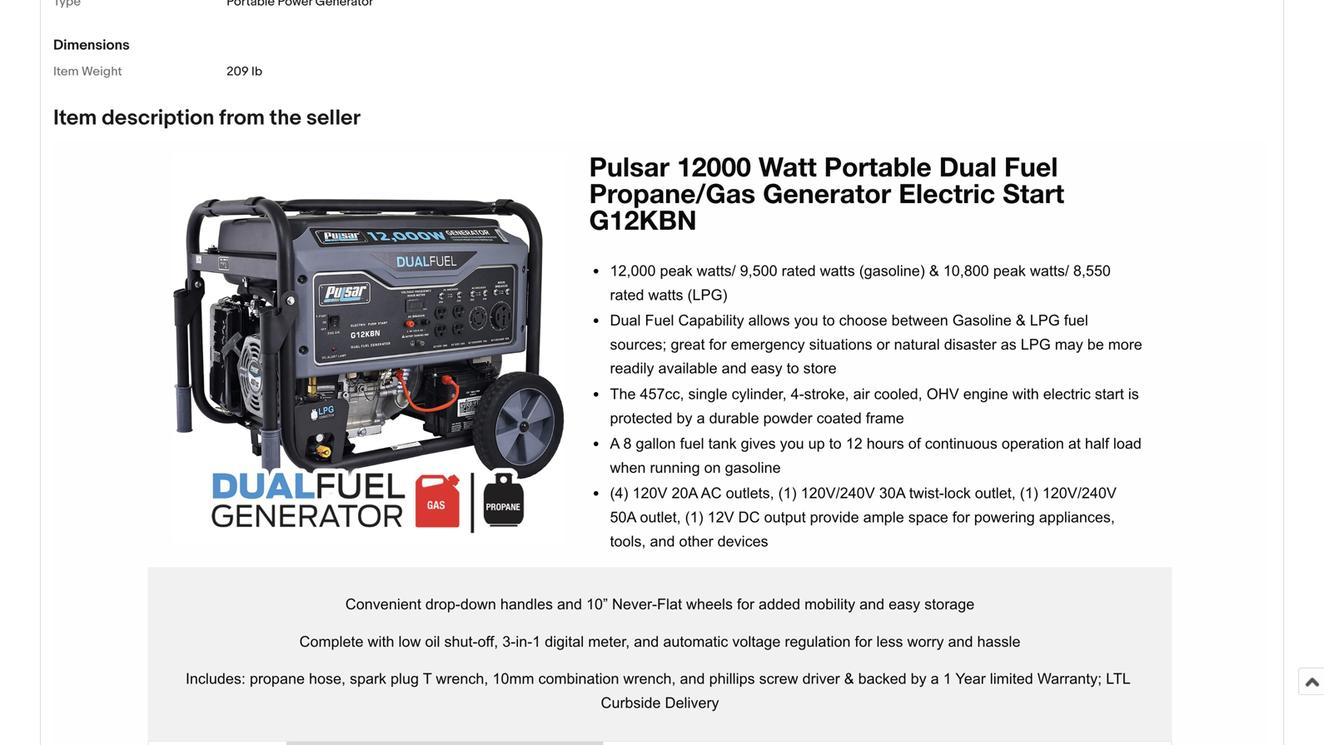 Task type: locate. For each thing, give the bounding box(es) containing it.
0 vertical spatial item
[[53, 64, 79, 79]]

item description from the seller
[[53, 105, 361, 131]]

item for item description from the seller
[[53, 105, 97, 131]]

209
[[227, 64, 249, 79]]

item
[[53, 64, 79, 79], [53, 105, 97, 131]]

weight
[[82, 64, 122, 79]]

item down item weight
[[53, 105, 97, 131]]

item weight
[[53, 64, 122, 79]]

item for item weight
[[53, 64, 79, 79]]

item left weight
[[53, 64, 79, 79]]

1 vertical spatial item
[[53, 105, 97, 131]]

from
[[219, 105, 265, 131]]

1 item from the top
[[53, 64, 79, 79]]

2 item from the top
[[53, 105, 97, 131]]



Task type: describe. For each thing, give the bounding box(es) containing it.
the
[[270, 105, 302, 131]]

description
[[102, 105, 214, 131]]

209 lb
[[227, 64, 263, 79]]

seller
[[306, 105, 361, 131]]

dimensions
[[53, 36, 130, 54]]

lb
[[252, 64, 263, 79]]



Task type: vqa. For each thing, say whether or not it's contained in the screenshot.
top rated plus Image
no



